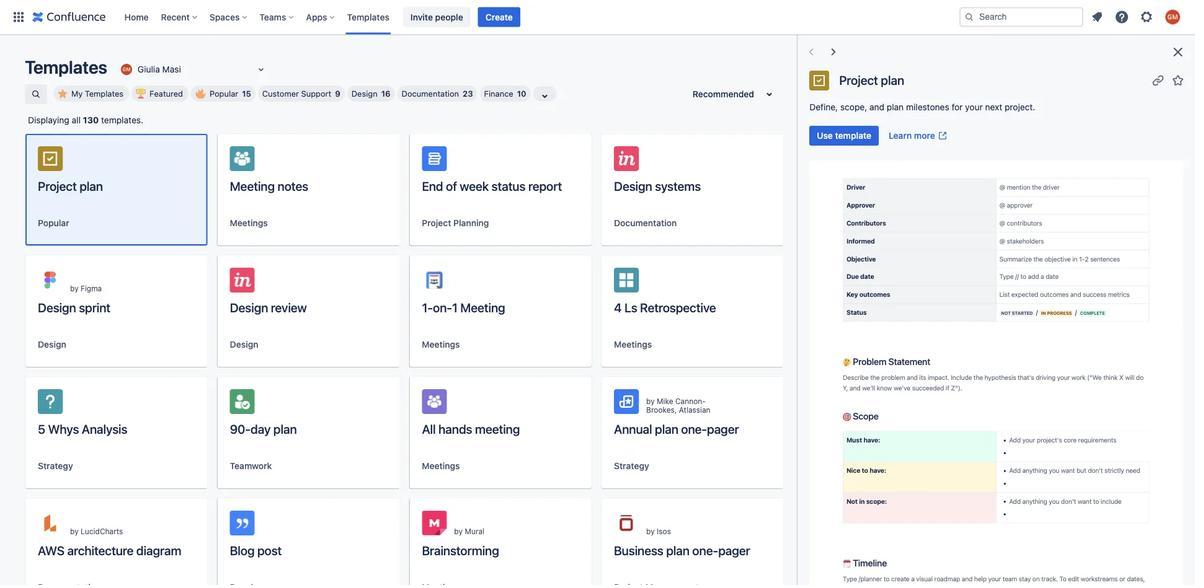 Task type: vqa. For each thing, say whether or not it's contained in the screenshot.


Task type: locate. For each thing, give the bounding box(es) containing it.
on-
[[433, 300, 452, 315]]

all hands meeting
[[422, 422, 520, 437]]

0 vertical spatial share link image
[[1151, 73, 1166, 88]]

finance
[[484, 89, 514, 98]]

design left the 16
[[352, 89, 378, 98]]

teamwork
[[230, 461, 272, 472]]

1 vertical spatial pager
[[719, 544, 751, 558]]

meetings button for 1-
[[422, 339, 460, 351]]

project up scope,
[[839, 73, 878, 87]]

design down by figma at the left of page
[[38, 300, 76, 315]]

0 vertical spatial project
[[839, 73, 878, 87]]

2 vertical spatial project
[[422, 218, 451, 228]]

pager
[[707, 422, 739, 437], [719, 544, 751, 558]]

1 horizontal spatial documentation
[[614, 218, 677, 228]]

giulia masi
[[138, 64, 181, 75]]

design button for design sprint
[[38, 339, 66, 351]]

planning
[[454, 218, 489, 228]]

end
[[422, 179, 443, 193]]

lucidcharts
[[81, 527, 123, 536]]

templates.
[[101, 115, 143, 125]]

23
[[463, 89, 473, 98]]

0 vertical spatial templates
[[347, 12, 390, 22]]

review
[[271, 300, 307, 315]]

strategy
[[38, 461, 73, 472], [614, 461, 650, 472]]

documentation 23
[[402, 89, 473, 98]]

meetings for meeting
[[230, 218, 268, 228]]

documentation left 23
[[402, 89, 459, 98]]

design
[[352, 89, 378, 98], [614, 179, 653, 193], [38, 300, 76, 315], [230, 300, 268, 315], [38, 340, 66, 350], [230, 340, 258, 350]]

design button
[[38, 339, 66, 351], [230, 339, 258, 351]]

1 vertical spatial project plan
[[38, 179, 103, 193]]

design button down 'design sprint'
[[38, 339, 66, 351]]

1 horizontal spatial share link image
[[1151, 73, 1166, 88]]

by isos
[[647, 527, 671, 536]]

0 vertical spatial project plan
[[839, 73, 904, 87]]

architecture
[[67, 544, 134, 558]]

0 vertical spatial documentation
[[402, 89, 459, 98]]

meetings down meeting notes
[[230, 218, 268, 228]]

isos
[[657, 527, 671, 536]]

pager for business plan one-pager
[[719, 544, 751, 558]]

popular
[[210, 89, 238, 98], [38, 218, 69, 228]]

15
[[242, 89, 251, 98]]

1 horizontal spatial project plan
[[839, 73, 904, 87]]

strategy button for 5
[[38, 460, 73, 473]]

None text field
[[119, 63, 121, 76]]

design for sprint
[[38, 300, 76, 315]]

90-day plan
[[230, 422, 297, 437]]

1 horizontal spatial strategy button
[[614, 460, 650, 473]]

1 design button from the left
[[38, 339, 66, 351]]

finance 10
[[484, 89, 527, 98]]

0 horizontal spatial strategy
[[38, 461, 73, 472]]

invite
[[411, 12, 433, 22]]

meeting right 1
[[461, 300, 505, 315]]

by left mural on the left bottom of the page
[[454, 527, 463, 536]]

0 vertical spatial meeting
[[230, 179, 275, 193]]

0 vertical spatial pager
[[707, 422, 739, 437]]

project up popular button
[[38, 179, 77, 193]]

meetings button down ls
[[614, 339, 652, 351]]

2 strategy from the left
[[614, 461, 650, 472]]

meetings button down all
[[422, 460, 460, 473]]

recent
[[161, 12, 190, 22]]

blog post
[[230, 544, 282, 558]]

meetings
[[230, 218, 268, 228], [422, 340, 460, 350], [614, 340, 652, 350], [422, 461, 460, 472]]

featured button
[[132, 86, 189, 102]]

1 vertical spatial share link image
[[350, 397, 365, 412]]

1
[[452, 300, 458, 315]]

open search bar image
[[31, 89, 41, 99]]

0 vertical spatial one-
[[681, 422, 707, 437]]

1 horizontal spatial project
[[422, 218, 451, 228]]

design button for design review
[[230, 339, 258, 351]]

help icon image
[[1115, 10, 1130, 25]]

by mike cannon- brookes, atlassian
[[647, 397, 711, 415]]

annual plan one-pager
[[614, 422, 739, 437]]

open image
[[254, 62, 269, 77]]

templates up the my
[[25, 56, 107, 78]]

1 vertical spatial popular
[[38, 218, 69, 228]]

share link image
[[1151, 73, 1166, 88], [350, 397, 365, 412]]

featured
[[150, 89, 183, 98]]

strategy button for annual
[[614, 460, 650, 473]]

plan
[[881, 73, 904, 87], [887, 102, 904, 112], [79, 179, 103, 193], [274, 422, 297, 437], [655, 422, 679, 437], [666, 544, 690, 558]]

meeting left "notes"
[[230, 179, 275, 193]]

0 horizontal spatial strategy button
[[38, 460, 73, 473]]

design down design review
[[230, 340, 258, 350]]

settings icon image
[[1140, 10, 1155, 25]]

brookes,
[[647, 406, 677, 415]]

project left planning
[[422, 218, 451, 228]]

1 horizontal spatial meeting
[[461, 300, 505, 315]]

1 vertical spatial documentation
[[614, 218, 677, 228]]

1 horizontal spatial strategy
[[614, 461, 650, 472]]

documentation down design systems
[[614, 218, 677, 228]]

meetings down ls
[[614, 340, 652, 350]]

my
[[71, 89, 83, 98]]

project
[[839, 73, 878, 87], [38, 179, 77, 193], [422, 218, 451, 228]]

cannon-
[[676, 397, 706, 406]]

0 horizontal spatial project plan
[[38, 179, 103, 193]]

0 horizontal spatial share link image
[[350, 397, 365, 412]]

by left figma
[[70, 284, 79, 293]]

displaying
[[28, 115, 69, 125]]

by left lucidcharts
[[70, 527, 79, 536]]

meeting
[[230, 179, 275, 193], [461, 300, 505, 315]]

templates right apps popup button
[[347, 12, 390, 22]]

templates
[[347, 12, 390, 22], [25, 56, 107, 78], [85, 89, 124, 98]]

meetings button down meeting notes
[[230, 217, 268, 230]]

design left review
[[230, 300, 268, 315]]

by left mike
[[647, 397, 655, 406]]

0 horizontal spatial design button
[[38, 339, 66, 351]]

templates inside global element
[[347, 12, 390, 22]]

strategy button down annual
[[614, 460, 650, 473]]

meetings button down on-
[[422, 339, 460, 351]]

0 horizontal spatial documentation
[[402, 89, 459, 98]]

hands
[[439, 422, 472, 437]]

project plan
[[839, 73, 904, 87], [38, 179, 103, 193]]

meetings down on-
[[422, 340, 460, 350]]

annual
[[614, 422, 652, 437]]

masi
[[162, 64, 181, 75]]

project plan up and
[[839, 73, 904, 87]]

learn more
[[889, 131, 935, 141]]

1 horizontal spatial popular
[[210, 89, 238, 98]]

of
[[446, 179, 457, 193]]

strategy button
[[38, 460, 73, 473], [614, 460, 650, 473]]

design button down design review
[[230, 339, 258, 351]]

design up "documentation" button
[[614, 179, 653, 193]]

define,
[[810, 102, 838, 112]]

figma
[[81, 284, 102, 293]]

2 strategy button from the left
[[614, 460, 650, 473]]

1 strategy button from the left
[[38, 460, 73, 473]]

more
[[914, 131, 935, 141]]

by left isos in the bottom of the page
[[647, 527, 655, 536]]

strategy down "whys"
[[38, 461, 73, 472]]

2 design button from the left
[[230, 339, 258, 351]]

template
[[835, 131, 872, 141]]

confluence image
[[32, 10, 106, 25], [32, 10, 106, 25]]

1 horizontal spatial design button
[[230, 339, 258, 351]]

star 90-day plan image
[[370, 397, 385, 412]]

0 vertical spatial popular
[[210, 89, 238, 98]]

documentation for documentation
[[614, 218, 677, 228]]

teamwork button
[[230, 460, 272, 473]]

documentation button
[[614, 217, 677, 230]]

2 vertical spatial templates
[[85, 89, 124, 98]]

whys
[[48, 422, 79, 437]]

1-
[[422, 300, 433, 315]]

share link image left "star project plan" image
[[1151, 73, 1166, 88]]

strategy button down "whys"
[[38, 460, 73, 473]]

strategy for 5
[[38, 461, 73, 472]]

blog
[[230, 544, 255, 558]]

4 ls retrospective
[[614, 300, 716, 315]]

1 vertical spatial project
[[38, 179, 77, 193]]

meetings down all
[[422, 461, 460, 472]]

1 strategy from the left
[[38, 461, 73, 472]]

design sprint
[[38, 300, 110, 315]]

templates right the my
[[85, 89, 124, 98]]

meetings for 1-
[[422, 340, 460, 350]]

use template
[[817, 131, 872, 141]]

all
[[72, 115, 81, 125]]

by inside the by mike cannon- brookes, atlassian
[[647, 397, 655, 406]]

my templates
[[71, 89, 124, 98]]

meetings button for meeting
[[230, 217, 268, 230]]

business plan one-pager
[[614, 544, 751, 558]]

mural
[[465, 527, 485, 536]]

notification icon image
[[1090, 10, 1105, 25]]

strategy down annual
[[614, 461, 650, 472]]

project.
[[1005, 102, 1036, 112]]

mike
[[657, 397, 674, 406]]

report
[[529, 179, 562, 193]]

project plan up popular button
[[38, 179, 103, 193]]

atlassian
[[679, 406, 711, 415]]

1 vertical spatial one-
[[693, 544, 719, 558]]

banner
[[0, 0, 1196, 35]]

share link image left the 'star 90-day plan' "image"
[[350, 397, 365, 412]]

by for design sprint
[[70, 284, 79, 293]]

search image
[[965, 12, 975, 22]]



Task type: describe. For each thing, give the bounding box(es) containing it.
design 16
[[352, 89, 391, 98]]

people
[[435, 12, 463, 22]]

templates inside button
[[85, 89, 124, 98]]

next template image
[[826, 45, 841, 60]]

brainstorming
[[422, 544, 499, 558]]

your
[[965, 102, 983, 112]]

spaces
[[210, 12, 240, 22]]

4
[[614, 300, 622, 315]]

previous template image
[[804, 45, 819, 60]]

all
[[422, 422, 436, 437]]

design down 'design sprint'
[[38, 340, 66, 350]]

pager for annual plan one-pager
[[707, 422, 739, 437]]

home
[[124, 12, 149, 22]]

meetings for all
[[422, 461, 460, 472]]

star project plan image
[[1171, 73, 1186, 88]]

strategy for annual
[[614, 461, 650, 472]]

meetings button for 4
[[614, 339, 652, 351]]

5 whys analysis
[[38, 422, 127, 437]]

design for 16
[[352, 89, 378, 98]]

customer support 9
[[262, 89, 341, 98]]

apps
[[306, 12, 327, 22]]

1 vertical spatial meeting
[[461, 300, 505, 315]]

week
[[460, 179, 489, 193]]

end of week status report
[[422, 179, 562, 193]]

0 horizontal spatial project
[[38, 179, 77, 193]]

sprint
[[79, 300, 110, 315]]

by for brainstorming
[[454, 527, 463, 536]]

1-on-1 meeting
[[422, 300, 505, 315]]

meeting
[[475, 422, 520, 437]]

scope,
[[840, 102, 867, 112]]

appswitcher icon image
[[11, 10, 26, 25]]

more categories image
[[538, 89, 553, 104]]

by figma
[[70, 284, 102, 293]]

0 horizontal spatial meeting
[[230, 179, 275, 193]]

by for aws architecture diagram
[[70, 527, 79, 536]]

systems
[[655, 179, 701, 193]]

displaying all 130 templates.
[[28, 115, 143, 125]]

project inside button
[[422, 218, 451, 228]]

aws
[[38, 544, 65, 558]]

teams
[[260, 12, 286, 22]]

spaces button
[[206, 7, 252, 27]]

by for business plan one-pager
[[647, 527, 655, 536]]

0 horizontal spatial popular
[[38, 218, 69, 228]]

status
[[492, 179, 526, 193]]

post
[[257, 544, 282, 558]]

design systems
[[614, 179, 701, 193]]

my templates button
[[53, 86, 129, 102]]

use
[[817, 131, 833, 141]]

aws architecture diagram
[[38, 544, 181, 558]]

global element
[[7, 0, 957, 34]]

10
[[517, 89, 527, 98]]

giulia
[[138, 64, 160, 75]]

meetings button for all
[[422, 460, 460, 473]]

by lucidcharts
[[70, 527, 123, 536]]

project planning button
[[422, 217, 489, 230]]

learn
[[889, 131, 912, 141]]

home link
[[121, 7, 152, 27]]

recommended button
[[686, 84, 785, 104]]

design for review
[[230, 300, 268, 315]]

close image
[[1171, 45, 1186, 60]]

design review
[[230, 300, 307, 315]]

apps button
[[302, 7, 340, 27]]

support
[[301, 89, 331, 98]]

business
[[614, 544, 664, 558]]

popular button
[[38, 217, 69, 230]]

templates link
[[343, 7, 393, 27]]

recent button
[[157, 7, 202, 27]]

blog post button
[[218, 499, 400, 586]]

for
[[952, 102, 963, 112]]

invite people button
[[403, 7, 471, 27]]

diagram
[[136, 544, 181, 558]]

one- for business
[[693, 544, 719, 558]]

130
[[83, 115, 99, 125]]

1 vertical spatial templates
[[25, 56, 107, 78]]

and
[[870, 102, 885, 112]]

learn more link
[[882, 126, 955, 146]]

define, scope, and plan milestones for your next project.
[[810, 102, 1036, 112]]

day
[[251, 422, 271, 437]]

design for systems
[[614, 179, 653, 193]]

analysis
[[82, 422, 127, 437]]

by for annual plan one-pager
[[647, 397, 655, 406]]

2 horizontal spatial project
[[839, 73, 878, 87]]

meetings for 4
[[614, 340, 652, 350]]

one- for annual
[[681, 422, 707, 437]]

Search field
[[960, 7, 1084, 27]]

16
[[381, 89, 391, 98]]

retrospective
[[640, 300, 716, 315]]

use template button
[[810, 126, 879, 146]]

create link
[[478, 7, 521, 27]]

by mural
[[454, 527, 485, 536]]

your profile and preferences image
[[1166, 10, 1181, 25]]

recommended
[[693, 89, 755, 99]]

documentation for documentation 23
[[402, 89, 459, 98]]

banner containing home
[[0, 0, 1196, 35]]



